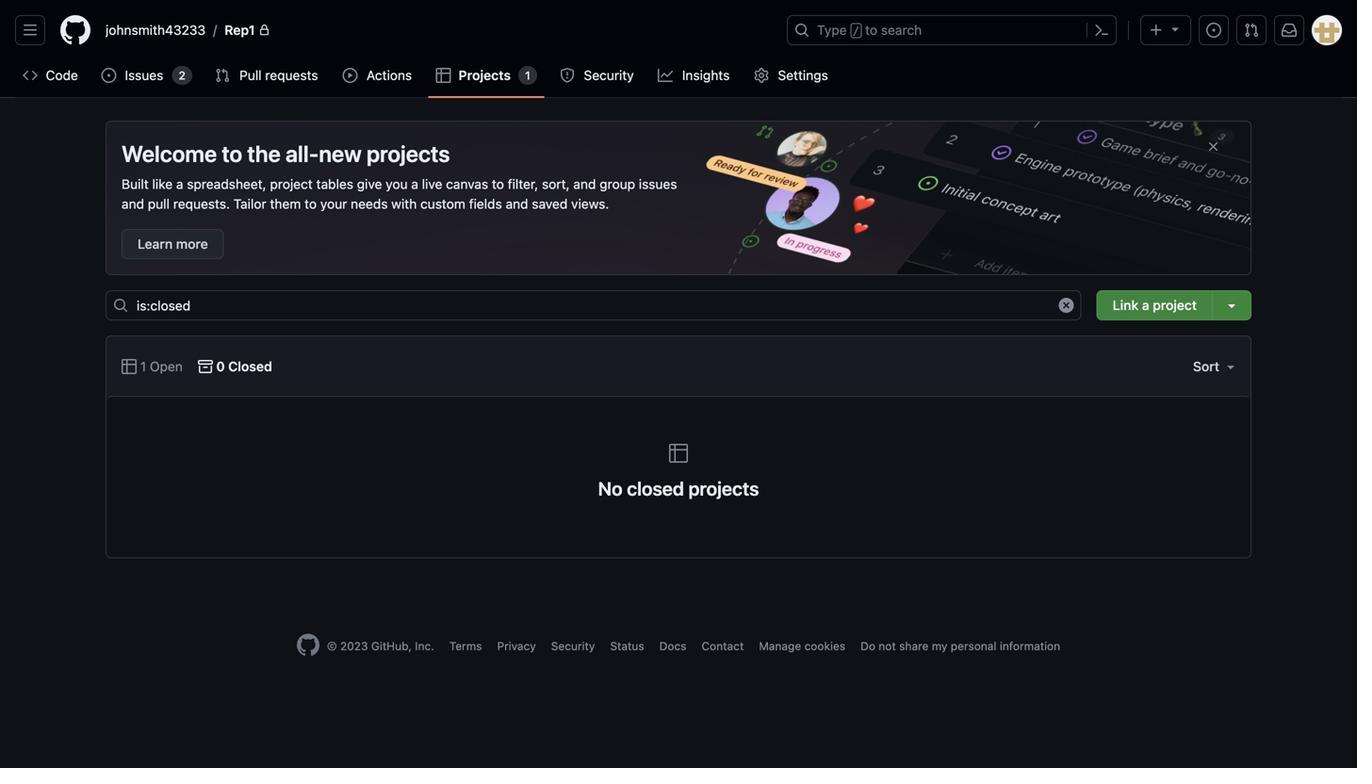 Task type: locate. For each thing, give the bounding box(es) containing it.
insights link
[[650, 61, 739, 90]]

project inside popup button
[[1153, 297, 1197, 313]]

to
[[865, 22, 877, 38], [222, 140, 242, 167], [492, 176, 504, 192], [305, 196, 317, 212]]

1 vertical spatial projects
[[688, 477, 759, 500]]

0 horizontal spatial issue opened image
[[101, 68, 116, 83]]

0 horizontal spatial and
[[122, 196, 144, 212]]

1
[[525, 69, 531, 82], [140, 359, 146, 374]]

/ right type
[[853, 25, 859, 38]]

issue opened image left git pull request icon
[[1206, 23, 1221, 38]]

security link
[[552, 61, 643, 90], [551, 639, 595, 653]]

1 inside "link"
[[140, 359, 146, 374]]

live
[[422, 176, 442, 192]]

0 horizontal spatial table image
[[122, 359, 137, 374]]

built
[[122, 176, 149, 192]]

1 left shield icon at left
[[525, 69, 531, 82]]

0 vertical spatial issue opened image
[[1206, 23, 1221, 38]]

a right the like
[[176, 176, 183, 192]]

projects
[[458, 67, 511, 83]]

a
[[176, 176, 183, 192], [411, 176, 418, 192], [1142, 297, 1149, 313]]

table image
[[122, 359, 137, 374], [667, 442, 690, 465]]

a right link
[[1142, 297, 1149, 313]]

to up the fields
[[492, 176, 504, 192]]

graph image
[[658, 68, 673, 83]]

filter,
[[508, 176, 538, 192]]

fields
[[469, 196, 502, 212]]

/ inside the "type / to search"
[[853, 25, 859, 38]]

/
[[213, 22, 217, 38], [853, 25, 859, 38]]

shield image
[[560, 68, 575, 83]]

0 horizontal spatial projects
[[367, 140, 450, 167]]

1 horizontal spatial table image
[[667, 442, 690, 465]]

them
[[270, 196, 301, 212]]

git pull request image
[[215, 68, 230, 83]]

security left status link
[[551, 639, 595, 653]]

notifications image
[[1282, 23, 1297, 38]]

issue opened image left issues
[[101, 68, 116, 83]]

1 vertical spatial issue opened image
[[101, 68, 116, 83]]

1 horizontal spatial a
[[411, 176, 418, 192]]

1 horizontal spatial issue opened image
[[1206, 23, 1221, 38]]

learn
[[138, 236, 173, 252]]

personal
[[951, 639, 997, 653]]

0 horizontal spatial project
[[270, 176, 313, 192]]

inc.
[[415, 639, 434, 653]]

security link left status link
[[551, 639, 595, 653]]

0 vertical spatial 1
[[525, 69, 531, 82]]

1 vertical spatial 1
[[140, 359, 146, 374]]

pull requests
[[239, 67, 318, 83]]

tailor
[[234, 196, 266, 212]]

/ for johnsmith43233
[[213, 22, 217, 38]]

clear image
[[1059, 298, 1074, 313]]

1 horizontal spatial project
[[1153, 297, 1197, 313]]

terms
[[449, 639, 482, 653]]

terms link
[[449, 639, 482, 653]]

security link left graph icon
[[552, 61, 643, 90]]

rep1 link
[[217, 15, 278, 45]]

a left live
[[411, 176, 418, 192]]

type
[[817, 22, 847, 38]]

1 vertical spatial project
[[1153, 297, 1197, 313]]

closed
[[627, 477, 684, 500]]

not
[[879, 639, 896, 653]]

status
[[610, 639, 644, 653]]

johnsmith43233 /
[[106, 22, 217, 38]]

0 horizontal spatial 1
[[140, 359, 146, 374]]

tables
[[316, 176, 353, 192]]

manage
[[759, 639, 801, 653]]

triangle down image
[[1168, 21, 1183, 36]]

projects right closed
[[688, 477, 759, 500]]

1 open link
[[122, 357, 183, 377]]

and
[[573, 176, 596, 192], [122, 196, 144, 212], [506, 196, 528, 212]]

open
[[150, 359, 183, 374]]

0 vertical spatial security
[[584, 67, 634, 83]]

table image left open
[[122, 359, 137, 374]]

project inside welcome to the all-new projects built like a spreadsheet, project tables give you a live canvas to filter, sort, and group issues and pull requests. tailor them to your needs with custom fields and saved views.
[[270, 176, 313, 192]]

0 vertical spatial table image
[[122, 359, 137, 374]]

project up them
[[270, 176, 313, 192]]

1 horizontal spatial /
[[853, 25, 859, 38]]

project right link
[[1153, 297, 1197, 313]]

list
[[98, 15, 776, 45]]

2 horizontal spatial a
[[1142, 297, 1149, 313]]

privacy
[[497, 639, 536, 653]]

security
[[584, 67, 634, 83], [551, 639, 595, 653]]

list containing johnsmith43233 /
[[98, 15, 776, 45]]

0 closed
[[213, 359, 272, 374]]

0 vertical spatial project
[[270, 176, 313, 192]]

/ left rep1
[[213, 22, 217, 38]]

to left search
[[865, 22, 877, 38]]

and down "filter,"
[[506, 196, 528, 212]]

0 vertical spatial projects
[[367, 140, 450, 167]]

sort button
[[1192, 352, 1238, 382]]

1 left open
[[140, 359, 146, 374]]

a inside popup button
[[1142, 297, 1149, 313]]

projects
[[367, 140, 450, 167], [688, 477, 759, 500]]

github,
[[371, 639, 412, 653]]

issue opened image for git pull request icon
[[1206, 23, 1221, 38]]

1 horizontal spatial and
[[506, 196, 528, 212]]

0 horizontal spatial /
[[213, 22, 217, 38]]

security right shield icon at left
[[584, 67, 634, 83]]

information
[[1000, 639, 1060, 653]]

1 horizontal spatial 1
[[525, 69, 531, 82]]

/ inside johnsmith43233 /
[[213, 22, 217, 38]]

and up views.
[[573, 176, 596, 192]]

1 vertical spatial security link
[[551, 639, 595, 653]]

settings
[[778, 67, 828, 83]]

issues
[[125, 67, 163, 83]]

Search all projects text field
[[106, 290, 1082, 320]]

1 for 1
[[525, 69, 531, 82]]

issue opened image
[[1206, 23, 1221, 38], [101, 68, 116, 83]]

table image up no closed projects
[[667, 442, 690, 465]]

0 horizontal spatial a
[[176, 176, 183, 192]]

link
[[1113, 297, 1139, 313]]

and down built
[[122, 196, 144, 212]]

projects inside welcome to the all-new projects built like a spreadsheet, project tables give you a live canvas to filter, sort, and group issues and pull requests. tailor them to your needs with custom fields and saved views.
[[367, 140, 450, 167]]

contact link
[[702, 639, 744, 653]]

do not share my personal information button
[[861, 638, 1060, 655]]

rep1
[[225, 22, 255, 38]]

pull
[[239, 67, 262, 83]]

projects up the "you"
[[367, 140, 450, 167]]

learn more
[[138, 236, 208, 252]]

2 horizontal spatial and
[[573, 176, 596, 192]]



Task type: describe. For each thing, give the bounding box(es) containing it.
do
[[861, 639, 875, 653]]

pull requests link
[[207, 61, 328, 90]]

to up the spreadsheet,
[[222, 140, 242, 167]]

archive image
[[198, 359, 213, 374]]

close image
[[1206, 139, 1221, 154]]

welcome
[[122, 140, 217, 167]]

the
[[247, 140, 281, 167]]

new
[[319, 140, 362, 167]]

©
[[327, 639, 337, 653]]

1 vertical spatial table image
[[667, 442, 690, 465]]

manage cookies button
[[759, 638, 845, 655]]

all-
[[286, 140, 319, 167]]

code
[[46, 67, 78, 83]]

command palette image
[[1094, 23, 1109, 38]]

table image
[[436, 68, 451, 83]]

privacy link
[[497, 639, 536, 653]]

sort,
[[542, 176, 570, 192]]

actions
[[367, 67, 412, 83]]

docs
[[659, 639, 687, 653]]

code image
[[23, 68, 38, 83]]

play image
[[343, 68, 358, 83]]

sort
[[1193, 359, 1220, 374]]

no
[[598, 477, 623, 500]]

0
[[216, 359, 225, 374]]

you
[[386, 176, 408, 192]]

spreadsheet,
[[187, 176, 266, 192]]

code link
[[15, 61, 86, 90]]

2
[[179, 69, 186, 82]]

welcome to the all-new projects built like a spreadsheet, project tables give you a live canvas to filter, sort, and group issues and pull requests. tailor them to your needs with custom fields and saved views.
[[122, 140, 677, 212]]

issues
[[639, 176, 677, 192]]

homepage image
[[60, 15, 90, 45]]

johnsmith43233
[[106, 22, 206, 38]]

type / to search
[[817, 22, 922, 38]]

/ for type
[[853, 25, 859, 38]]

more
[[176, 236, 208, 252]]

closed
[[228, 359, 272, 374]]

issue opened image for git pull request image
[[101, 68, 116, 83]]

link a project
[[1113, 297, 1197, 313]]

1 open
[[137, 359, 183, 374]]

table image inside 1 open "link"
[[122, 359, 137, 374]]

your
[[320, 196, 347, 212]]

0 closed link
[[198, 357, 272, 377]]

security inside security 'link'
[[584, 67, 634, 83]]

settings link
[[746, 61, 837, 90]]

0 vertical spatial security link
[[552, 61, 643, 90]]

custom
[[420, 196, 465, 212]]

© 2023 github, inc.
[[327, 639, 434, 653]]

pull
[[148, 196, 170, 212]]

my
[[932, 639, 948, 653]]

group
[[600, 176, 635, 192]]

canvas
[[446, 176, 488, 192]]

1 for 1 open
[[140, 359, 146, 374]]

search
[[881, 22, 922, 38]]

plus image
[[1149, 23, 1164, 38]]

share
[[899, 639, 929, 653]]

git pull request image
[[1244, 23, 1259, 38]]

docs link
[[659, 639, 687, 653]]

manage cookies
[[759, 639, 845, 653]]

johnsmith43233 link
[[98, 15, 213, 45]]

to left 'your'
[[305, 196, 317, 212]]

1 horizontal spatial projects
[[688, 477, 759, 500]]

lock image
[[259, 24, 270, 36]]

search image
[[113, 298, 128, 313]]

like
[[152, 176, 173, 192]]

contact
[[702, 639, 744, 653]]

status link
[[610, 639, 644, 653]]

views.
[[571, 196, 609, 212]]

link a project button
[[1097, 290, 1212, 320]]

triangle down image
[[1223, 359, 1238, 374]]

with
[[391, 196, 417, 212]]

needs
[[351, 196, 388, 212]]

1 vertical spatial security
[[551, 639, 595, 653]]

actions link
[[335, 61, 421, 90]]

give
[[357, 176, 382, 192]]

homepage image
[[297, 634, 319, 656]]

2023
[[340, 639, 368, 653]]

no closed projects
[[598, 477, 759, 500]]

gear image
[[754, 68, 769, 83]]

learn more link
[[122, 229, 224, 259]]

requests
[[265, 67, 318, 83]]

do not share my personal information
[[861, 639, 1060, 653]]

insights
[[682, 67, 730, 83]]

requests.
[[173, 196, 230, 212]]

saved
[[532, 196, 568, 212]]

cookies
[[804, 639, 845, 653]]



Task type: vqa. For each thing, say whether or not it's contained in the screenshot.
Pull requests
yes



